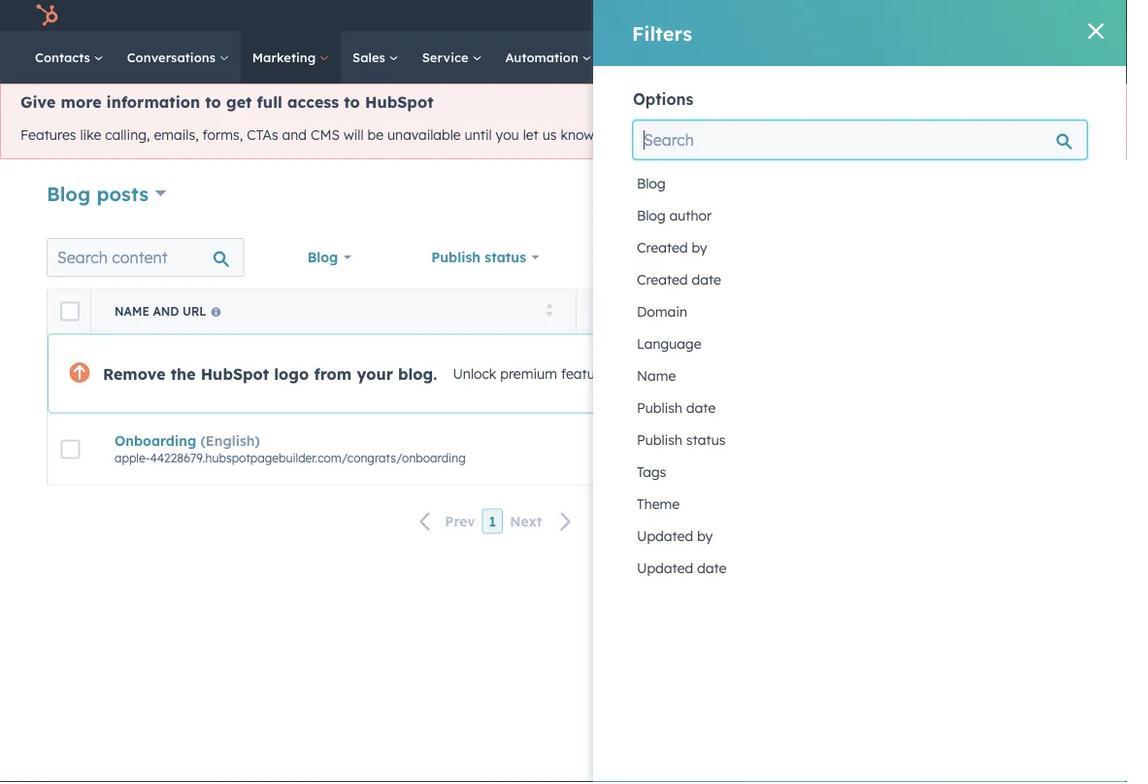 Task type: locate. For each thing, give the bounding box(es) containing it.
publish date
[[637, 399, 716, 416]]

blog left posts
[[47, 181, 91, 205]]

name button
[[633, 359, 1088, 392]]

publish status inside row group
[[637, 431, 726, 448]]

0 vertical spatial give
[[20, 92, 56, 112]]

remove the hubspot logo from your blog.
[[103, 364, 438, 383]]

publish status button up language
[[577, 290, 723, 333]]

hubspot up features like calling, emails, forms, ctas and cms will be unavailable until you let us know more about your business. at the top of the page
[[365, 92, 434, 112]]

1 vertical spatial publish status button
[[633, 424, 1088, 456]]

0 vertical spatial date
[[692, 271, 722, 288]]

features
[[20, 126, 76, 143]]

0 vertical spatial information
[[106, 92, 200, 112]]

by down author
[[692, 239, 708, 256]]

ctas
[[247, 126, 279, 143]]

2 vertical spatial status
[[687, 431, 726, 448]]

0 horizontal spatial your
[[357, 364, 393, 383]]

2 vertical spatial publish status
[[637, 431, 726, 448]]

date down suite
[[687, 399, 716, 416]]

give
[[20, 92, 56, 112], [796, 128, 820, 142]]

blog
[[637, 175, 666, 192], [47, 181, 91, 205], [637, 207, 666, 224], [308, 248, 338, 265]]

your right 'about'
[[677, 126, 706, 143]]

more
[[61, 92, 102, 112], [598, 126, 631, 143], [823, 128, 852, 142]]

publish status button up the theme button
[[633, 424, 1088, 456]]

get
[[226, 92, 252, 112]]

forms,
[[203, 126, 243, 143]]

date inside button
[[698, 560, 727, 577]]

2 created from the top
[[637, 271, 688, 288]]

pagination navigation
[[408, 509, 584, 534]]

automation
[[506, 49, 583, 65]]

1 vertical spatial date
[[687, 399, 716, 416]]

1 vertical spatial created
[[637, 271, 688, 288]]

more for give more information to get full access to hubspot
[[61, 92, 102, 112]]

0 horizontal spatial and
[[153, 304, 179, 319]]

created
[[637, 239, 688, 256], [637, 271, 688, 288]]

know
[[561, 126, 595, 143]]

and left 'cms'
[[282, 126, 307, 143]]

blog up the name and url button
[[308, 248, 338, 265]]

created by button
[[633, 231, 1088, 264]]

prev button
[[408, 509, 482, 534]]

to left get in the top left of the page
[[205, 92, 221, 112]]

publish status for publish status popup button
[[432, 248, 527, 265]]

1 horizontal spatial hubspot
[[365, 92, 434, 112]]

0 vertical spatial created
[[637, 239, 688, 256]]

by inside "button"
[[698, 527, 713, 544]]

1 horizontal spatial to
[[344, 92, 360, 112]]

0 horizontal spatial to
[[205, 92, 221, 112]]

press to sort. element
[[546, 303, 554, 320]]

0 vertical spatial name
[[115, 304, 149, 319]]

and
[[282, 126, 307, 143], [153, 304, 179, 319]]

2 updated from the top
[[637, 560, 694, 577]]

0 vertical spatial publish status
[[432, 248, 527, 265]]

help image
[[912, 9, 930, 26]]

1 horizontal spatial and
[[282, 126, 307, 143]]

1 vertical spatial information
[[855, 128, 919, 142]]

name down language
[[637, 367, 676, 384]]

more up like
[[61, 92, 102, 112]]

1 vertical spatial and
[[153, 304, 179, 319]]

more up blog button
[[823, 128, 852, 142]]

updated inside the updated by "button"
[[637, 527, 694, 544]]

information for give more information to get full access to hubspot
[[106, 92, 200, 112]]

Search content search field
[[47, 238, 244, 277]]

by for updated by
[[698, 527, 713, 544]]

0 vertical spatial status
[[485, 248, 527, 265]]

name for name and url
[[115, 304, 149, 319]]

1 horizontal spatial information
[[855, 128, 919, 142]]

publish date button
[[633, 391, 1088, 424]]

1 horizontal spatial name
[[637, 367, 676, 384]]

give right "business." in the top of the page
[[796, 128, 820, 142]]

2 vertical spatial date
[[698, 560, 727, 577]]

2 horizontal spatial more
[[823, 128, 852, 142]]

publish status inside popup button
[[432, 248, 527, 265]]

date for updated date
[[698, 560, 727, 577]]

more
[[628, 248, 663, 265]]

by inside "button"
[[692, 239, 708, 256]]

1 vertical spatial updated
[[637, 560, 694, 577]]

0 vertical spatial your
[[677, 126, 706, 143]]

1 horizontal spatial give
[[796, 128, 820, 142]]

be
[[368, 126, 384, 143]]

give more information link
[[779, 119, 936, 151]]

and left url
[[153, 304, 179, 319]]

date for publish date
[[687, 399, 716, 416]]

1 vertical spatial your
[[357, 364, 393, 383]]

theme button
[[633, 488, 1088, 520]]

give more information
[[796, 128, 919, 142]]

next
[[510, 513, 542, 530]]

hubspot link
[[23, 4, 73, 27]]

blog inside button
[[637, 175, 666, 192]]

will
[[344, 126, 364, 143]]

created for created by
[[637, 239, 688, 256]]

updated for updated date
[[637, 560, 694, 577]]

blog up blog author
[[637, 175, 666, 192]]

0 vertical spatial by
[[692, 239, 708, 256]]

created inside button
[[637, 271, 688, 288]]

updated inside updated date button
[[637, 560, 694, 577]]

0 vertical spatial and
[[282, 126, 307, 143]]

apple-
[[115, 451, 150, 465]]

row group
[[633, 167, 1088, 584]]

0 horizontal spatial information
[[106, 92, 200, 112]]

1 vertical spatial publish status
[[600, 304, 701, 319]]

notifications image
[[977, 9, 995, 26]]

settings link
[[941, 5, 966, 26]]

hubspot right the
[[201, 364, 269, 383]]

upgrade link
[[832, 5, 856, 26]]

created inside "button"
[[637, 239, 688, 256]]

press to sort. image
[[546, 303, 554, 317]]

updated date button
[[633, 552, 1088, 584]]

give for give more information
[[796, 128, 820, 142]]

by right page at the right
[[698, 527, 713, 544]]

access
[[288, 92, 339, 112]]

date down updated by
[[698, 560, 727, 577]]

settings image
[[945, 8, 962, 26]]

blog posts button
[[47, 179, 167, 207]]

emails,
[[154, 126, 199, 143]]

blog up created by
[[637, 207, 666, 224]]

per
[[632, 511, 655, 528]]

posts
[[97, 181, 149, 205]]

your right from
[[357, 364, 393, 383]]

by for created by
[[692, 239, 708, 256]]

name down search content search box at the top
[[115, 304, 149, 319]]

automation link
[[494, 31, 604, 84]]

suite
[[682, 365, 715, 382]]

1 button
[[482, 509, 503, 534]]

0 horizontal spatial hubspot
[[201, 364, 269, 383]]

1 vertical spatial by
[[698, 527, 713, 544]]

name
[[115, 304, 149, 319], [637, 367, 676, 384]]

author
[[670, 207, 712, 224]]

row group containing blog
[[633, 167, 1088, 584]]

0 vertical spatial updated
[[637, 527, 694, 544]]

1 updated from the top
[[637, 527, 694, 544]]

you
[[496, 126, 519, 143]]

blog inside button
[[637, 207, 666, 224]]

1 created from the top
[[637, 239, 688, 256]]

give up features
[[20, 92, 56, 112]]

the
[[171, 364, 196, 383]]

information up blog button
[[855, 128, 919, 142]]

hubspot
[[365, 92, 434, 112], [201, 364, 269, 383]]

by
[[692, 239, 708, 256], [698, 527, 713, 544]]

publish status
[[432, 248, 527, 265], [600, 304, 701, 319], [637, 431, 726, 448]]

information up emails,
[[106, 92, 200, 112]]

date down filters at the top
[[692, 271, 722, 288]]

1 vertical spatial name
[[637, 367, 676, 384]]

to up will
[[344, 92, 360, 112]]

name and url
[[115, 304, 206, 319]]

to
[[205, 92, 221, 112], [344, 92, 360, 112]]

1 vertical spatial give
[[796, 128, 820, 142]]

full
[[257, 92, 283, 112]]

0 horizontal spatial give
[[20, 92, 56, 112]]

0 horizontal spatial more
[[61, 92, 102, 112]]

0 horizontal spatial name
[[115, 304, 149, 319]]

apple
[[1039, 7, 1073, 23]]

more right know
[[598, 126, 631, 143]]

cms
[[311, 126, 340, 143]]

updated
[[637, 527, 694, 544], [637, 560, 694, 577]]

onboarding
[[115, 432, 196, 449]]

us
[[543, 126, 557, 143]]

sales link
[[341, 31, 411, 84]]

status
[[485, 248, 527, 265], [657, 304, 701, 319], [687, 431, 726, 448]]



Task type: vqa. For each thing, say whether or not it's contained in the screenshot.
Track
no



Task type: describe. For each thing, give the bounding box(es) containing it.
publish status button
[[419, 238, 552, 277]]

updated date
[[637, 560, 727, 577]]

1 to from the left
[[205, 92, 221, 112]]

logo
[[274, 364, 309, 383]]

language
[[637, 335, 702, 352]]

Search search field
[[633, 120, 1088, 159]]

like
[[80, 126, 101, 143]]

give more information to get full access to hubspot
[[20, 92, 434, 112]]

25 per page
[[612, 511, 694, 528]]

apple button
[[1006, 0, 1103, 31]]

notifications button
[[969, 0, 1003, 31]]

more for give more information
[[823, 128, 852, 142]]

onboarding (english) apple-44228679.hubspotpagebuilder.com/congrats/onboarding
[[115, 432, 466, 465]]

upgrade image
[[835, 8, 852, 26]]

0 vertical spatial publish status button
[[577, 290, 723, 333]]

name and url button
[[91, 290, 577, 333]]

1 vertical spatial status
[[657, 304, 701, 319]]

options
[[633, 89, 694, 109]]

blog posts
[[47, 181, 149, 205]]

conversations link
[[115, 31, 241, 84]]

updated for updated by
[[637, 527, 694, 544]]

blog author button
[[633, 199, 1088, 232]]

about
[[635, 126, 673, 143]]

with
[[618, 365, 645, 382]]

draft
[[623, 442, 651, 457]]

0 vertical spatial hubspot
[[365, 92, 434, 112]]

and inside button
[[153, 304, 179, 319]]

let
[[523, 126, 539, 143]]

status inside publish status popup button
[[485, 248, 527, 265]]

page
[[659, 511, 694, 528]]

more filters
[[628, 248, 706, 265]]

created date
[[637, 271, 722, 288]]

updated date cell
[[723, 414, 893, 484]]

features like calling, emails, forms, ctas and cms will be unavailable until you let us know more about your business.
[[20, 126, 767, 143]]

until
[[465, 126, 492, 143]]

contacts
[[35, 49, 94, 65]]

filters
[[667, 248, 706, 265]]

finish cms setup progress bar
[[809, 262, 882, 277]]

name for name
[[637, 367, 676, 384]]

created by
[[637, 239, 708, 256]]

give for give more information to get full access to hubspot
[[20, 92, 56, 112]]

1 vertical spatial hubspot
[[201, 364, 269, 383]]

theme
[[637, 495, 680, 512]]

25 per page button
[[600, 501, 720, 540]]

unlock
[[453, 365, 497, 382]]

marketing link
[[241, 31, 341, 84]]

premium
[[501, 365, 558, 382]]

url
[[183, 304, 206, 319]]

information for give more information
[[855, 128, 919, 142]]

1 horizontal spatial more
[[598, 126, 631, 143]]

remove
[[103, 364, 166, 383]]

business.
[[710, 126, 767, 143]]

1 horizontal spatial your
[[677, 126, 706, 143]]

2 to from the left
[[344, 92, 360, 112]]

next button
[[503, 509, 584, 534]]

marketing
[[252, 49, 320, 65]]

prev
[[445, 513, 476, 530]]

blog.
[[398, 364, 438, 383]]

25
[[612, 511, 628, 528]]

calling,
[[105, 126, 150, 143]]

search button
[[1077, 41, 1110, 74]]

tags button
[[633, 456, 1088, 488]]

domain
[[637, 303, 688, 320]]

marketplaces button
[[860, 0, 901, 31]]

starter.
[[719, 365, 765, 382]]

created date button
[[633, 263, 1088, 296]]

publish inside popup button
[[432, 248, 481, 265]]

search image
[[1087, 51, 1101, 64]]

blog button
[[295, 238, 364, 277]]

conversations
[[127, 49, 219, 65]]

features
[[561, 365, 614, 382]]

help button
[[904, 0, 937, 31]]

unlock premium features with crm suite starter.
[[453, 365, 765, 382]]

filters
[[632, 21, 693, 45]]

bob builder image
[[1018, 7, 1036, 24]]

close image
[[1089, 23, 1105, 39]]

from
[[314, 364, 352, 383]]

hubspot image
[[35, 4, 58, 27]]

apple menu
[[830, 0, 1105, 31]]

updated by
[[637, 527, 713, 544]]

blog button
[[633, 167, 1088, 200]]

tags
[[637, 463, 667, 480]]

created for created date
[[637, 271, 688, 288]]

service link
[[411, 31, 494, 84]]

sales
[[353, 49, 389, 65]]

contacts link
[[23, 31, 115, 84]]

(english)
[[201, 432, 260, 449]]

blog author
[[637, 207, 712, 224]]

more filters button
[[595, 238, 719, 277]]

44228679.hubspotpagebuilder.com/congrats/onboarding
[[150, 451, 466, 465]]

date for created date
[[692, 271, 722, 288]]

domain button
[[633, 295, 1088, 328]]

service
[[422, 49, 473, 65]]

publish status for the topmost publish status button
[[600, 304, 701, 319]]

Search HubSpot search field
[[855, 41, 1093, 74]]

marketplaces image
[[871, 9, 889, 26]]

unavailable
[[388, 126, 461, 143]]

updated by button
[[633, 520, 1088, 552]]



